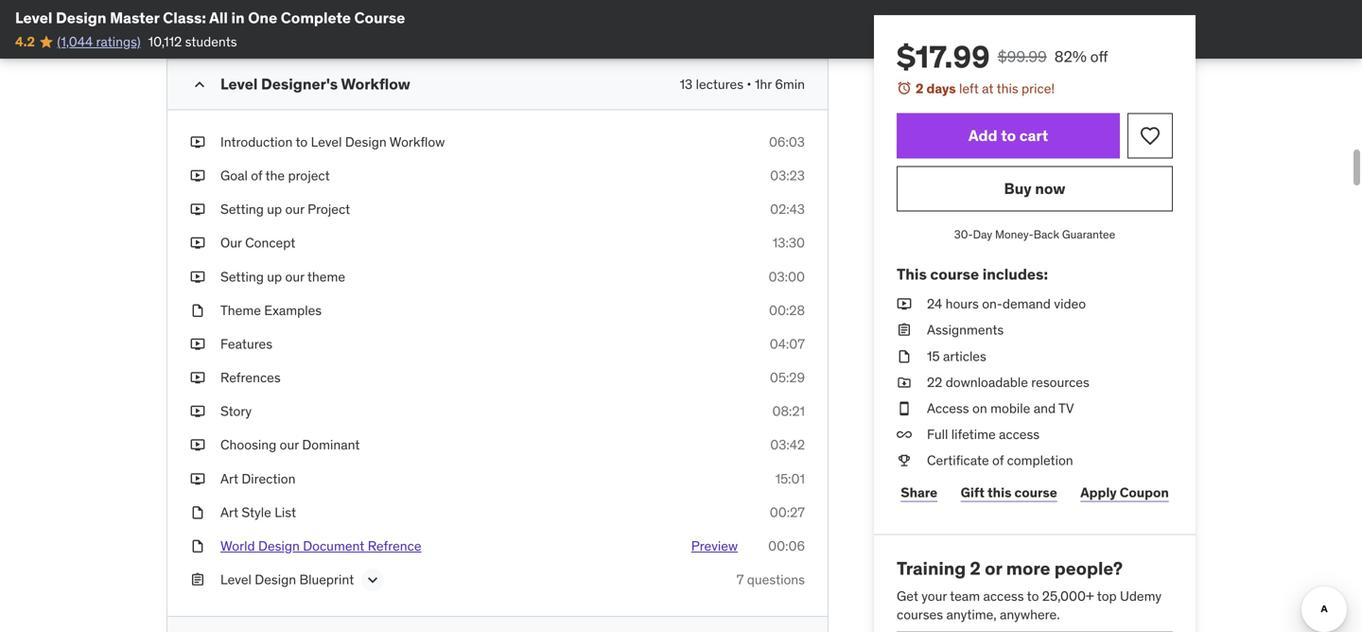 Task type: locate. For each thing, give the bounding box(es) containing it.
alarm image
[[897, 80, 912, 96]]

this right at at top
[[997, 80, 1019, 97]]

1 art from the top
[[220, 470, 238, 487]]

1 vertical spatial our
[[285, 268, 304, 285]]

our left project at the left top of page
[[285, 201, 304, 218]]

design for document
[[258, 537, 300, 555]]

in
[[231, 8, 245, 27]]

small image
[[190, 75, 209, 94]]

examples
[[264, 302, 322, 319]]

buy now
[[1004, 179, 1066, 198]]

2 horizontal spatial to
[[1027, 588, 1039, 605]]

0 horizontal spatial 2
[[916, 80, 924, 97]]

24
[[927, 295, 943, 312]]

1 vertical spatial 2
[[970, 557, 981, 580]]

15:01
[[776, 470, 805, 487]]

15
[[927, 348, 940, 365]]

2 right alarm 'icon'
[[916, 80, 924, 97]]

•
[[747, 76, 752, 93]]

up
[[267, 201, 282, 218], [267, 268, 282, 285]]

world
[[220, 537, 255, 555]]

25,000+
[[1043, 588, 1095, 605]]

project
[[288, 167, 330, 184]]

08:21
[[773, 403, 805, 420]]

anytime,
[[947, 606, 997, 623]]

our left theme
[[285, 268, 304, 285]]

1 vertical spatial this
[[988, 484, 1012, 501]]

apply coupon button
[[1077, 474, 1173, 512]]

1 setting from the top
[[220, 201, 264, 218]]

up for theme
[[267, 268, 282, 285]]

of for the
[[251, 167, 262, 184]]

coupon
[[1120, 484, 1169, 501]]

art direction
[[220, 470, 296, 487]]

to
[[1001, 126, 1016, 145], [296, 133, 308, 150], [1027, 588, 1039, 605]]

anywhere.
[[1000, 606, 1060, 623]]

access down or
[[984, 588, 1024, 605]]

our for project
[[285, 201, 304, 218]]

xsmall image left style
[[190, 503, 205, 522]]

03:00
[[769, 268, 805, 285]]

price!
[[1022, 80, 1055, 97]]

gift
[[961, 484, 985, 501]]

articles
[[943, 348, 987, 365]]

courses
[[897, 606, 943, 623]]

1 vertical spatial access
[[984, 588, 1024, 605]]

1 vertical spatial of
[[993, 452, 1004, 469]]

course up hours on the right top
[[931, 264, 979, 284]]

$17.99 $99.99 82% off
[[897, 38, 1109, 76]]

setting down goal
[[220, 201, 264, 218]]

questions
[[747, 571, 805, 588]]

03:23
[[770, 167, 805, 184]]

0 vertical spatial our
[[285, 201, 304, 218]]

master
[[110, 8, 159, 27]]

1 up from the top
[[267, 201, 282, 218]]

add
[[969, 126, 998, 145]]

0 vertical spatial up
[[267, 201, 282, 218]]

design up (1,044
[[56, 8, 106, 27]]

theme
[[220, 302, 261, 319]]

setting for setting up our project
[[220, 201, 264, 218]]

xsmall image
[[190, 18, 205, 36], [897, 321, 912, 339], [190, 335, 205, 353], [190, 369, 205, 387], [897, 425, 912, 444], [190, 470, 205, 488], [190, 503, 205, 522]]

our concept
[[220, 234, 295, 251]]

xsmall image
[[190, 133, 205, 151], [190, 167, 205, 185], [190, 200, 205, 219], [190, 234, 205, 252], [190, 268, 205, 286], [897, 295, 912, 313], [190, 301, 205, 320], [897, 347, 912, 366], [897, 373, 912, 392], [897, 399, 912, 418], [190, 402, 205, 421], [190, 436, 205, 455], [897, 452, 912, 470], [190, 537, 205, 556], [190, 571, 205, 589]]

hours
[[946, 295, 979, 312]]

left
[[959, 80, 979, 97]]

2 up from the top
[[267, 268, 282, 285]]

art for art style list
[[220, 504, 238, 521]]

0 vertical spatial workflow
[[341, 74, 410, 94]]

level up 4.2
[[15, 8, 52, 27]]

art down choosing
[[220, 470, 238, 487]]

1 vertical spatial course
[[1015, 484, 1058, 501]]

1 vertical spatial setting
[[220, 268, 264, 285]]

design down the world at the bottom left of page
[[255, 571, 296, 588]]

$17.99
[[897, 38, 990, 76]]

buy
[[1004, 179, 1032, 198]]

setting up our project
[[220, 201, 350, 218]]

0 vertical spatial setting
[[220, 201, 264, 218]]

to up project in the top left of the page
[[296, 133, 308, 150]]

design down list
[[258, 537, 300, 555]]

2 left or
[[970, 557, 981, 580]]

theme
[[307, 268, 345, 285]]

to left cart
[[1001, 126, 1016, 145]]

to up the 'anywhere.'
[[1027, 588, 1039, 605]]

0 vertical spatial 2
[[916, 80, 924, 97]]

1 horizontal spatial 2
[[970, 557, 981, 580]]

full
[[927, 426, 948, 443]]

top
[[1097, 588, 1117, 605]]

introduction to level design workflow
[[220, 133, 445, 150]]

tv
[[1059, 400, 1075, 417]]

project
[[308, 201, 350, 218]]

share button
[[897, 474, 942, 512]]

cart
[[1020, 126, 1049, 145]]

art for art direction
[[220, 470, 238, 487]]

03:42
[[770, 436, 805, 453]]

00:06
[[768, 537, 805, 555]]

1 vertical spatial art
[[220, 504, 238, 521]]

course
[[931, 264, 979, 284], [1015, 484, 1058, 501]]

share
[[901, 484, 938, 501]]

0 horizontal spatial of
[[251, 167, 262, 184]]

udemy
[[1120, 588, 1162, 605]]

workflow
[[341, 74, 410, 94], [390, 133, 445, 150]]

xsmall image left art direction
[[190, 470, 205, 488]]

xsmall image left features
[[190, 335, 205, 353]]

choosing
[[220, 436, 277, 453]]

xsmall image left refrences
[[190, 369, 205, 387]]

xsmall image down this
[[897, 321, 912, 339]]

level up project in the top left of the page
[[311, 133, 342, 150]]

theme examples
[[220, 302, 322, 319]]

access down "mobile"
[[999, 426, 1040, 443]]

0 horizontal spatial to
[[296, 133, 308, 150]]

our up the direction
[[280, 436, 299, 453]]

unity
[[220, 18, 251, 35]]

setting up "theme"
[[220, 268, 264, 285]]

22 downloadable resources
[[927, 374, 1090, 391]]

2
[[916, 80, 924, 97], [970, 557, 981, 580]]

to for introduction
[[296, 133, 308, 150]]

0 vertical spatial of
[[251, 167, 262, 184]]

show lecture description image
[[364, 571, 382, 590]]

back
[[1034, 227, 1060, 242]]

level
[[15, 8, 52, 27], [220, 74, 258, 94], [311, 133, 342, 150], [220, 571, 252, 588]]

certificate
[[927, 452, 989, 469]]

to inside button
[[1001, 126, 1016, 145]]

0 vertical spatial course
[[931, 264, 979, 284]]

up up theme examples
[[267, 268, 282, 285]]

off
[[1091, 47, 1109, 66]]

designer's
[[261, 74, 338, 94]]

1 horizontal spatial to
[[1001, 126, 1016, 145]]

of for completion
[[993, 452, 1004, 469]]

04:07
[[770, 335, 805, 352]]

story
[[220, 403, 252, 420]]

1 vertical spatial up
[[267, 268, 282, 285]]

team
[[950, 588, 980, 605]]

1 horizontal spatial of
[[993, 452, 1004, 469]]

0 vertical spatial this
[[997, 80, 1019, 97]]

art left style
[[220, 504, 238, 521]]

level down the world at the bottom left of page
[[220, 571, 252, 588]]

xsmall image left all
[[190, 18, 205, 36]]

of down full lifetime access
[[993, 452, 1004, 469]]

13
[[680, 76, 693, 93]]

level right small image
[[220, 74, 258, 94]]

money-
[[995, 227, 1034, 242]]

course down 'completion'
[[1015, 484, 1058, 501]]

of left the
[[251, 167, 262, 184]]

day
[[973, 227, 993, 242]]

wishlist image
[[1139, 125, 1162, 147]]

2 art from the top
[[220, 504, 238, 521]]

our
[[285, 201, 304, 218], [285, 268, 304, 285], [280, 436, 299, 453]]

up for project
[[267, 201, 282, 218]]

get
[[897, 588, 919, 605]]

assignments
[[927, 321, 1004, 338]]

this right gift
[[988, 484, 1012, 501]]

introduction
[[220, 133, 293, 150]]

2 setting from the top
[[220, 268, 264, 285]]

art
[[220, 470, 238, 487], [220, 504, 238, 521]]

up down the
[[267, 201, 282, 218]]

training 2 or more people? get your team access to 25,000+ top udemy courses anytime, anywhere.
[[897, 557, 1162, 623]]

level design blueprint
[[220, 571, 354, 588]]

design inside button
[[258, 537, 300, 555]]

ratings)
[[96, 33, 141, 50]]

0 vertical spatial art
[[220, 470, 238, 487]]

00:27
[[770, 504, 805, 521]]

0 horizontal spatial course
[[931, 264, 979, 284]]

your
[[922, 588, 947, 605]]

level for level designer's workflow
[[220, 74, 258, 94]]

design for master
[[56, 8, 106, 27]]



Task type: describe. For each thing, give the bounding box(es) containing it.
xsmall image for art style list
[[190, 503, 205, 522]]

13 lectures • 1hr 6min
[[680, 76, 805, 93]]

choosing our dominant
[[220, 436, 360, 453]]

on-
[[982, 295, 1003, 312]]

training
[[897, 557, 966, 580]]

(1,044
[[57, 33, 93, 50]]

more
[[1007, 557, 1051, 580]]

buy now button
[[897, 166, 1173, 212]]

apply
[[1081, 484, 1117, 501]]

course
[[354, 8, 405, 27]]

people?
[[1055, 557, 1123, 580]]

05:29
[[770, 369, 805, 386]]

level for level design master class: all in one complete course
[[15, 8, 52, 27]]

7
[[737, 571, 744, 588]]

students
[[185, 33, 237, 50]]

xsmall image left full
[[897, 425, 912, 444]]

design for blueprint
[[255, 571, 296, 588]]

gift this course link
[[957, 474, 1062, 512]]

demand
[[1003, 295, 1051, 312]]

concept
[[245, 234, 295, 251]]

days
[[927, 80, 956, 97]]

design up project at the left top of page
[[345, 133, 387, 150]]

features
[[220, 335, 273, 352]]

resources
[[1032, 374, 1090, 391]]

level for level design blueprint
[[220, 571, 252, 588]]

this
[[897, 264, 927, 284]]

xsmall image for features
[[190, 335, 205, 353]]

2 inside training 2 or more people? get your team access to 25,000+ top udemy courses anytime, anywhere.
[[970, 557, 981, 580]]

24 hours on-demand video
[[927, 295, 1086, 312]]

0 vertical spatial access
[[999, 426, 1040, 443]]

2 vertical spatial our
[[280, 436, 299, 453]]

our for theme
[[285, 268, 304, 285]]

takeaways
[[254, 18, 318, 35]]

refrence
[[368, 537, 422, 555]]

15 articles
[[927, 348, 987, 365]]

00:28
[[769, 302, 805, 319]]

$99.99
[[998, 47, 1047, 66]]

and
[[1034, 400, 1056, 417]]

access on mobile and tv
[[927, 400, 1075, 417]]

10,112
[[148, 33, 182, 50]]

setting up our theme
[[220, 268, 345, 285]]

10,112 students
[[148, 33, 237, 50]]

level designer's workflow
[[220, 74, 410, 94]]

guarantee
[[1062, 227, 1116, 242]]

lifetime
[[952, 426, 996, 443]]

complete
[[281, 8, 351, 27]]

unity takeaways
[[220, 18, 318, 35]]

completion
[[1007, 452, 1074, 469]]

1 vertical spatial workflow
[[390, 133, 445, 150]]

06:03
[[769, 133, 805, 150]]

30-
[[955, 227, 973, 242]]

30-day money-back guarantee
[[955, 227, 1116, 242]]

our
[[220, 234, 242, 251]]

gift this course
[[961, 484, 1058, 501]]

dominant
[[302, 436, 360, 453]]

level design master class: all in one complete course
[[15, 8, 405, 27]]

setting for setting up our theme
[[220, 268, 264, 285]]

lectures
[[696, 76, 744, 93]]

or
[[985, 557, 1003, 580]]

xsmall image for refrences
[[190, 369, 205, 387]]

video
[[1054, 295, 1086, 312]]

access inside training 2 or more people? get your team access to 25,000+ top udemy courses anytime, anywhere.
[[984, 588, 1024, 605]]

to inside training 2 or more people? get your team access to 25,000+ top udemy courses anytime, anywhere.
[[1027, 588, 1039, 605]]

xsmall image for unity takeaways
[[190, 18, 205, 36]]

blueprint
[[299, 571, 354, 588]]

class:
[[163, 8, 206, 27]]

02:43
[[770, 201, 805, 218]]

certificate of completion
[[927, 452, 1074, 469]]

to for add
[[1001, 126, 1016, 145]]

at
[[982, 80, 994, 97]]

add to cart
[[969, 126, 1049, 145]]

2 days left at this price!
[[916, 80, 1055, 97]]

now
[[1035, 179, 1066, 198]]

4.2
[[15, 33, 35, 50]]

add to cart button
[[897, 113, 1120, 159]]

82%
[[1055, 47, 1087, 66]]

on
[[973, 400, 988, 417]]

includes:
[[983, 264, 1048, 284]]

13:30
[[773, 234, 805, 251]]

1 horizontal spatial course
[[1015, 484, 1058, 501]]

full lifetime access
[[927, 426, 1040, 443]]

document
[[303, 537, 365, 555]]

xsmall image for art direction
[[190, 470, 205, 488]]

apply coupon
[[1081, 484, 1169, 501]]

art style list
[[220, 504, 296, 521]]

downloadable
[[946, 374, 1028, 391]]

this course includes:
[[897, 264, 1048, 284]]

goal of the project
[[220, 167, 330, 184]]



Task type: vqa. For each thing, say whether or not it's contained in the screenshot.
Art
yes



